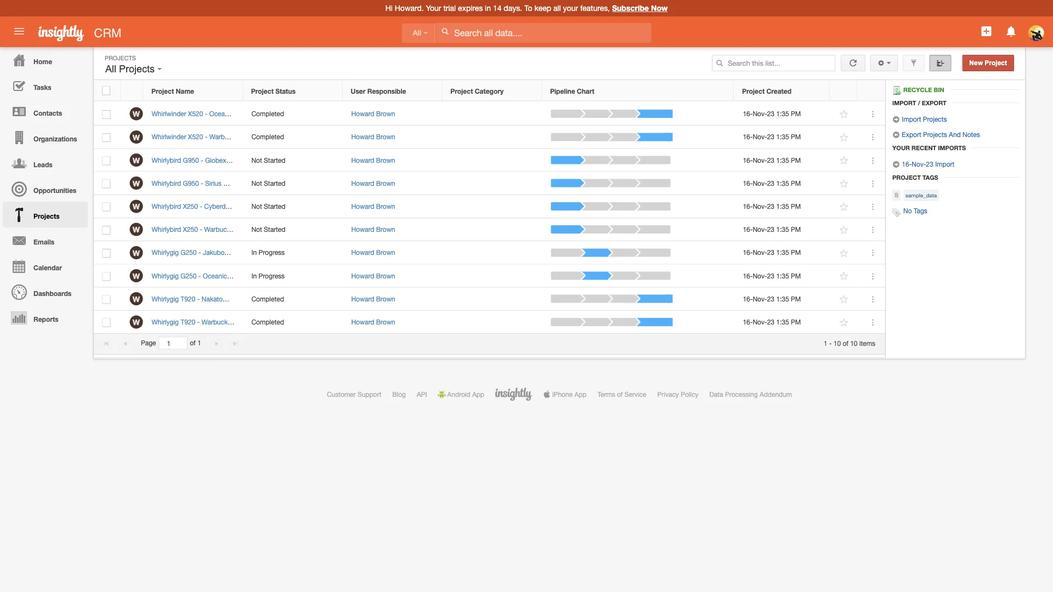 Task type: vqa. For each thing, say whether or not it's contained in the screenshot.
fourth W
yes



Task type: locate. For each thing, give the bounding box(es) containing it.
1 t920 from the top
[[181, 295, 196, 303]]

completed down mark
[[252, 295, 284, 303]]

circle arrow right image for 16-nov-23 import
[[893, 161, 901, 168]]

sample_data link
[[904, 190, 940, 201]]

1 in from the top
[[252, 249, 257, 257]]

w row
[[94, 103, 886, 126], [94, 126, 886, 149], [94, 149, 886, 172], [94, 172, 886, 195], [94, 195, 886, 218], [94, 218, 886, 242], [94, 242, 886, 265], [94, 265, 886, 288], [94, 288, 886, 311], [94, 311, 886, 334]]

in down llc
[[252, 272, 257, 280]]

2 g250 from the top
[[181, 272, 197, 280]]

10 16-nov-23 1:35 pm from the top
[[743, 318, 801, 326]]

nov- for allen
[[753, 110, 768, 118]]

status
[[276, 87, 296, 95]]

notifications image
[[1005, 25, 1018, 38]]

terms of service link
[[598, 391, 647, 398]]

not started cell up lane
[[243, 218, 343, 242]]

not started up martin
[[252, 156, 286, 164]]

reports link
[[3, 305, 88, 331]]

1 vertical spatial in progress
[[252, 272, 285, 280]]

import for import projects
[[902, 115, 922, 123]]

None checkbox
[[102, 86, 110, 95], [102, 110, 111, 119], [102, 133, 111, 142], [102, 157, 111, 165], [102, 249, 111, 258], [102, 272, 111, 281], [102, 296, 111, 304], [102, 319, 111, 327], [102, 86, 110, 95], [102, 110, 111, 119], [102, 133, 111, 142], [102, 157, 111, 165], [102, 249, 111, 258], [102, 272, 111, 281], [102, 296, 111, 304], [102, 319, 111, 327]]

howard brown link for sakda
[[351, 272, 395, 280]]

0 vertical spatial x520
[[188, 110, 203, 118]]

whirlygig t920 - nakatomi trading corp. - samantha wright link
[[152, 295, 334, 303]]

1 vertical spatial warbucks
[[204, 226, 234, 234]]

4 cell from the top
[[443, 172, 543, 195]]

projects inside "link"
[[924, 115, 948, 123]]

2 brown from the top
[[376, 133, 395, 141]]

in progress down barbara
[[252, 272, 285, 280]]

0 vertical spatial oceanic
[[209, 110, 234, 118]]

industries
[[241, 133, 269, 141], [236, 226, 264, 234], [233, 318, 262, 326]]

project left "status"
[[251, 87, 274, 95]]

circle arrow right image up project tags
[[893, 161, 901, 168]]

1 vertical spatial all
[[105, 63, 116, 75]]

whirlygig t920 - warbucks industries - wayne miyazaki link
[[152, 318, 321, 326]]

whirlybird x250 - cyberdyne systems corp. - nicole gomez link
[[152, 203, 335, 210]]

2 not started from the top
[[252, 180, 286, 187]]

0 horizontal spatial all
[[105, 63, 116, 75]]

project name
[[151, 87, 194, 95]]

2 completed from the top
[[252, 133, 284, 141]]

3 follow image from the top
[[839, 295, 850, 305]]

projects up project name
[[119, 63, 155, 75]]

0 vertical spatial industries
[[241, 133, 269, 141]]

row
[[94, 81, 885, 101]]

completed cell up miyazaki
[[243, 288, 343, 311]]

1 vertical spatial t920
[[181, 318, 196, 326]]

23 for martin
[[768, 180, 775, 187]]

data
[[710, 391, 724, 398]]

corp. right the sirius
[[223, 180, 240, 187]]

follow image for wright
[[839, 295, 850, 305]]

1 in progress from the top
[[252, 249, 285, 257]]

cell for martin
[[443, 172, 543, 195]]

started up barbara
[[264, 226, 286, 234]]

1 started from the top
[[264, 156, 286, 164]]

organizations link
[[3, 125, 88, 150]]

1 horizontal spatial all
[[413, 29, 422, 37]]

whirlygig t920 - warbucks industries - wayne miyazaki
[[152, 318, 315, 326]]

cell for mills
[[443, 126, 543, 149]]

5 brown from the top
[[376, 203, 395, 210]]

of
[[190, 340, 196, 347], [843, 340, 849, 347], [617, 391, 623, 398]]

2 vertical spatial corp.
[[255, 295, 272, 303]]

customer support
[[327, 391, 382, 398]]

not down lee
[[252, 180, 262, 187]]

w link for whirlybird x250 - warbucks industries - carlos smith
[[130, 223, 143, 236]]

g250 down whirlygig g250 - jakubowski llc - barbara lane
[[181, 272, 197, 280]]

3 not from the top
[[252, 203, 262, 210]]

search image
[[716, 59, 724, 67]]

1:35 for miyazaki
[[777, 318, 790, 326]]

1 right 1 field
[[198, 340, 201, 347]]

sirius
[[205, 180, 222, 187]]

4 follow image from the top
[[839, 225, 850, 235]]

10 w link from the top
[[130, 316, 143, 329]]

9 w link from the top
[[130, 293, 143, 306]]

completed cell down "status"
[[243, 103, 343, 126]]

1 x250 from the top
[[183, 203, 198, 210]]

2 follow image from the top
[[839, 156, 850, 166]]

industries up lee
[[241, 133, 269, 141]]

contacts
[[34, 109, 62, 117]]

10 howard brown link from the top
[[351, 318, 395, 326]]

7 follow image from the top
[[839, 318, 850, 328]]

6 howard brown from the top
[[351, 226, 395, 234]]

hi howard. your trial expires in 14 days. to keep all your features, subscribe now
[[386, 4, 668, 13]]

completed cell
[[243, 103, 343, 126], [243, 126, 343, 149], [243, 288, 343, 311], [243, 311, 343, 334]]

circle arrow right image up circle arrow left icon
[[893, 116, 901, 123]]

cyberdyne
[[204, 203, 236, 210]]

trial
[[444, 4, 456, 13]]

10 w from the top
[[133, 318, 140, 327]]

3 w row from the top
[[94, 149, 886, 172]]

1 g250 from the top
[[181, 249, 197, 257]]

g250 for jakubowski
[[181, 249, 197, 257]]

4 brown from the top
[[376, 180, 395, 187]]

samantha
[[278, 295, 308, 303]]

g250 for oceanic
[[181, 272, 197, 280]]

in progress up mark
[[252, 249, 285, 257]]

1 whirlybird from the top
[[152, 156, 181, 164]]

3 cell from the top
[[443, 149, 543, 172]]

project for project created
[[743, 87, 765, 95]]

1 g950 from the top
[[183, 156, 199, 164]]

7 1:35 from the top
[[777, 249, 790, 257]]

app for iphone app
[[575, 391, 587, 398]]

reports
[[34, 316, 59, 323]]

1 completed cell from the top
[[243, 103, 343, 126]]

1 horizontal spatial of
[[617, 391, 623, 398]]

9 16-nov-23 1:35 pm from the top
[[743, 295, 801, 303]]

not down tina
[[252, 203, 262, 210]]

project left created
[[743, 87, 765, 95]]

9 brown from the top
[[376, 295, 395, 303]]

4 not started from the top
[[252, 226, 286, 234]]

pm
[[791, 110, 801, 118], [791, 133, 801, 141], [791, 156, 801, 164], [791, 180, 801, 187], [791, 203, 801, 210], [791, 226, 801, 234], [791, 249, 801, 257], [791, 272, 801, 280], [791, 295, 801, 303], [791, 318, 801, 326]]

0 horizontal spatial of
[[190, 340, 196, 347]]

expires
[[458, 4, 483, 13]]

notes
[[963, 131, 981, 138]]

2 whirlybird from the top
[[152, 180, 181, 187]]

created
[[767, 87, 792, 95]]

1 vertical spatial circle arrow right image
[[893, 161, 901, 168]]

sample_data
[[906, 192, 938, 199]]

0 vertical spatial x250
[[183, 203, 198, 210]]

1 vertical spatial airlines
[[229, 272, 250, 280]]

projects inside button
[[119, 63, 155, 75]]

1 vertical spatial x250
[[183, 226, 198, 234]]

0 vertical spatial whirlwinder
[[152, 110, 186, 118]]

howard.
[[395, 4, 424, 13]]

cell
[[443, 103, 543, 126], [443, 126, 543, 149], [443, 149, 543, 172], [443, 172, 543, 195], [443, 195, 543, 218], [443, 218, 543, 242], [443, 242, 543, 265], [443, 265, 543, 288], [443, 288, 543, 311], [443, 311, 543, 334]]

started for tina
[[264, 180, 286, 187]]

cell for nicole
[[443, 195, 543, 218]]

0 vertical spatial in
[[252, 249, 257, 257]]

2 vertical spatial industries
[[233, 318, 262, 326]]

0 vertical spatial warbucks
[[209, 133, 239, 141]]

recycle bin link
[[893, 86, 950, 95]]

in progress cell
[[243, 242, 343, 265], [243, 265, 343, 288]]

industries down whirlygig t920 - nakatomi trading corp. - samantha wright link
[[233, 318, 262, 326]]

of right terms
[[617, 391, 623, 398]]

5 w link from the top
[[130, 200, 143, 213]]

2 in progress from the top
[[252, 272, 285, 280]]

circle arrow right image inside 16-nov-23 import link
[[893, 161, 901, 168]]

7 pm from the top
[[791, 249, 801, 257]]

4 pm from the top
[[791, 180, 801, 187]]

import for import / export
[[893, 99, 917, 106]]

nov- for samantha
[[753, 295, 768, 303]]

1 cell from the top
[[443, 103, 543, 126]]

processing
[[726, 391, 758, 398]]

not for tina
[[252, 180, 262, 187]]

albert
[[233, 156, 250, 164]]

0 vertical spatial import
[[893, 99, 917, 106]]

/
[[919, 99, 921, 106]]

howard brown link for martin
[[351, 180, 395, 187]]

7 w row from the top
[[94, 242, 886, 265]]

all inside "link"
[[413, 29, 422, 37]]

t920 for warbucks
[[181, 318, 196, 326]]

1 1 from the left
[[198, 340, 201, 347]]

circle arrow right image inside import projects "link"
[[893, 116, 901, 123]]

no
[[904, 207, 912, 215]]

app right iphone
[[575, 391, 587, 398]]

16-nov-23 1:35 pm for allen
[[743, 110, 801, 118]]

in progress for barbara
[[252, 249, 285, 257]]

16-nov-23 1:35 pm cell for miyazaki
[[735, 311, 831, 334]]

4 w row from the top
[[94, 172, 886, 195]]

corp. for trading
[[255, 295, 272, 303]]

whirlygig g250 - oceanic airlines - mark sakda
[[152, 272, 292, 280]]

wayne
[[268, 318, 288, 326]]

all inside button
[[105, 63, 116, 75]]

pm for samantha
[[791, 295, 801, 303]]

follow image for sakda
[[839, 271, 850, 282]]

nicole
[[288, 203, 307, 210]]

5 follow image from the top
[[839, 248, 850, 259]]

8 howard brown link from the top
[[351, 272, 395, 280]]

None checkbox
[[102, 180, 111, 189], [102, 203, 111, 212], [102, 226, 111, 235], [102, 180, 111, 189], [102, 203, 111, 212], [102, 226, 111, 235]]

brown for lane
[[376, 249, 395, 257]]

category
[[475, 87, 504, 95]]

miyazaki
[[290, 318, 315, 326]]

oceanic for g250
[[203, 272, 227, 280]]

no tags
[[904, 207, 928, 215]]

your left trial
[[426, 4, 442, 13]]

blog
[[393, 391, 406, 398]]

3 follow image from the top
[[839, 179, 850, 189]]

0 vertical spatial in progress
[[252, 249, 285, 257]]

projects
[[105, 54, 136, 61], [119, 63, 155, 75], [924, 115, 948, 123], [924, 131, 948, 138], [34, 212, 60, 220]]

sakda
[[273, 272, 292, 280]]

howard brown link for miyazaki
[[351, 318, 395, 326]]

brown for smith
[[376, 226, 395, 234]]

1 whirlwinder from the top
[[152, 110, 186, 118]]

7 brown from the top
[[376, 249, 395, 257]]

android app
[[448, 391, 485, 398]]

nov- for miyazaki
[[753, 318, 768, 326]]

howard brown link for allen
[[351, 110, 395, 118]]

0 horizontal spatial 10
[[834, 340, 841, 347]]

navigation containing home
[[0, 47, 88, 331]]

all down crm
[[105, 63, 116, 75]]

completed cell down samantha
[[243, 311, 343, 334]]

airlines up whirlwinder x520 - warbucks industries - roger mills link
[[236, 110, 257, 118]]

8 w row from the top
[[94, 265, 886, 288]]

23 inside 16-nov-23 import link
[[927, 160, 934, 168]]

import down /
[[902, 115, 922, 123]]

9 cell from the top
[[443, 288, 543, 311]]

import left /
[[893, 99, 917, 106]]

1 vertical spatial import
[[902, 115, 922, 123]]

projects up export projects and notes link
[[924, 115, 948, 123]]

progress down barbara
[[259, 272, 285, 280]]

completed for -
[[252, 295, 284, 303]]

howard for samantha
[[351, 295, 375, 303]]

1 vertical spatial g250
[[181, 272, 197, 280]]

calendar link
[[3, 254, 88, 279]]

home
[[34, 58, 52, 65]]

howard brown link for lane
[[351, 249, 395, 257]]

w for whirlygig t920 - nakatomi trading corp. - samantha wright
[[133, 295, 140, 304]]

1 completed from the top
[[252, 110, 284, 118]]

2 t920 from the top
[[181, 318, 196, 326]]

1 16-nov-23 1:35 pm from the top
[[743, 110, 801, 118]]

your
[[426, 4, 442, 13], [893, 144, 911, 151]]

t920
[[181, 295, 196, 303], [181, 318, 196, 326]]

app for android app
[[472, 391, 485, 398]]

howard brown for lane
[[351, 249, 395, 257]]

16-nov-23 import link
[[893, 160, 955, 168]]

3 pm from the top
[[791, 156, 801, 164]]

10 cell from the top
[[443, 311, 543, 334]]

howard brown for sakda
[[351, 272, 395, 280]]

export
[[922, 99, 947, 106], [902, 131, 922, 138]]

app
[[472, 391, 485, 398], [575, 391, 587, 398]]

warbucks down whirlwinder x520 - oceanic airlines - cynthia allen at the top of the page
[[209, 133, 239, 141]]

1 circle arrow right image from the top
[[893, 116, 901, 123]]

whirlybird for whirlybird g950 - globex - albert lee
[[152, 156, 181, 164]]

airlines up whirlygig t920 - nakatomi trading corp. - samantha wright
[[229, 272, 250, 280]]

whirlybird g950 - sirius corp. - tina martin
[[152, 180, 279, 187]]

x250
[[183, 203, 198, 210], [183, 226, 198, 234]]

show sidebar image
[[937, 59, 945, 67]]

8 howard from the top
[[351, 272, 375, 280]]

16-nov-23 1:35 pm for sakda
[[743, 272, 801, 280]]

0 horizontal spatial your
[[426, 4, 442, 13]]

howard brown for allen
[[351, 110, 395, 118]]

started right tina
[[264, 180, 286, 187]]

1 vertical spatial x520
[[188, 133, 203, 141]]

- left albert
[[228, 156, 231, 164]]

1:35 for smith
[[777, 226, 790, 234]]

1 1:35 from the top
[[777, 110, 790, 118]]

1 not from the top
[[252, 156, 262, 164]]

- up whirlygig g250 - jakubowski llc - barbara lane
[[200, 226, 202, 234]]

x520 down name
[[188, 110, 203, 118]]

g950 left the sirius
[[183, 180, 199, 187]]

industries down systems
[[236, 226, 264, 234]]

16-
[[743, 110, 753, 118], [743, 133, 753, 141], [743, 156, 753, 164], [902, 160, 912, 168], [743, 180, 753, 187], [743, 203, 753, 210], [743, 226, 753, 234], [743, 249, 753, 257], [743, 272, 753, 280], [743, 295, 753, 303], [743, 318, 753, 326]]

0 vertical spatial g250
[[181, 249, 197, 257]]

x250 up whirlygig g250 - jakubowski llc - barbara lane
[[183, 226, 198, 234]]

allen
[[287, 110, 302, 118]]

16-nov-23 1:35 pm for martin
[[743, 180, 801, 187]]

howard brown link for nicole
[[351, 203, 395, 210]]

23 for samantha
[[768, 295, 775, 303]]

1
[[198, 340, 201, 347], [824, 340, 828, 347]]

0 horizontal spatial 1
[[198, 340, 201, 347]]

1 vertical spatial in
[[252, 272, 257, 280]]

10 1:35 from the top
[[777, 318, 790, 326]]

all down howard.
[[413, 29, 422, 37]]

organizations
[[34, 135, 77, 143]]

imports
[[939, 144, 967, 151]]

smith
[[291, 226, 308, 234]]

0 vertical spatial follow image
[[839, 132, 850, 143]]

2 horizontal spatial of
[[843, 340, 849, 347]]

not started cell
[[243, 149, 343, 172], [243, 172, 343, 195], [243, 195, 343, 218], [243, 218, 343, 242]]

and
[[950, 131, 961, 138]]

airlines
[[236, 110, 257, 118], [229, 272, 250, 280]]

8 16-nov-23 1:35 pm from the top
[[743, 272, 801, 280]]

not started cell up nicole
[[243, 172, 343, 195]]

your down circle arrow left icon
[[893, 144, 911, 151]]

5 howard brown link from the top
[[351, 203, 395, 210]]

follow image for allen
[[839, 109, 850, 120]]

w for whirlygig g250 - jakubowski llc - barbara lane
[[133, 248, 140, 258]]

0 vertical spatial circle arrow right image
[[893, 116, 901, 123]]

in left barbara
[[252, 249, 257, 257]]

- left globex
[[201, 156, 203, 164]]

9 16-nov-23 1:35 pm cell from the top
[[735, 288, 831, 311]]

whirlwinder for whirlwinder x520 - oceanic airlines - cynthia allen
[[152, 110, 186, 118]]

0 vertical spatial airlines
[[236, 110, 257, 118]]

10
[[834, 340, 841, 347], [851, 340, 858, 347]]

1 vertical spatial follow image
[[839, 202, 850, 212]]

x520
[[188, 110, 203, 118], [188, 133, 203, 141]]

0 vertical spatial progress
[[259, 249, 285, 257]]

not started down lee
[[252, 180, 286, 187]]

1 vertical spatial industries
[[236, 226, 264, 234]]

import down imports
[[936, 160, 955, 168]]

1 vertical spatial corp.
[[265, 203, 282, 210]]

9 1:35 from the top
[[777, 295, 790, 303]]

x250 for warbucks
[[183, 226, 198, 234]]

all for all
[[413, 29, 422, 37]]

cell for sakda
[[443, 265, 543, 288]]

1 app from the left
[[472, 391, 485, 398]]

1 field
[[159, 338, 187, 349]]

recycle bin
[[904, 86, 945, 93]]

16-nov-23 1:35 pm cell
[[735, 103, 831, 126], [735, 126, 831, 149], [735, 149, 831, 172], [735, 172, 831, 195], [735, 195, 831, 218], [735, 218, 831, 242], [735, 242, 831, 265], [735, 265, 831, 288], [735, 288, 831, 311], [735, 311, 831, 334]]

x520 up whirlybird g950 - globex - albert lee
[[188, 133, 203, 141]]

0 horizontal spatial export
[[902, 131, 922, 138]]

1 vertical spatial whirlwinder
[[152, 133, 186, 141]]

project up s
[[893, 174, 921, 181]]

howard
[[351, 110, 375, 118], [351, 133, 375, 141], [351, 156, 375, 164], [351, 180, 375, 187], [351, 203, 375, 210], [351, 226, 375, 234], [351, 249, 375, 257], [351, 272, 375, 280], [351, 295, 375, 303], [351, 318, 375, 326]]

1 vertical spatial your
[[893, 144, 911, 151]]

- up of 1
[[197, 318, 200, 326]]

4 howard from the top
[[351, 180, 375, 187]]

x250 left cyberdyne
[[183, 203, 198, 210]]

warbucks down cyberdyne
[[204, 226, 234, 234]]

g950 left globex
[[183, 156, 199, 164]]

w for whirlygig g250 - oceanic airlines - mark sakda
[[133, 272, 140, 281]]

5 16-nov-23 1:35 pm from the top
[[743, 203, 801, 210]]

project left category
[[451, 87, 473, 95]]

1 progress from the top
[[259, 249, 285, 257]]

4 completed from the top
[[252, 318, 284, 326]]

2 not started cell from the top
[[243, 172, 343, 195]]

howard for smith
[[351, 226, 375, 234]]

1 vertical spatial oceanic
[[203, 272, 227, 280]]

1 vertical spatial progress
[[259, 272, 285, 280]]

circle arrow right image
[[893, 116, 901, 123], [893, 161, 901, 168]]

1 horizontal spatial export
[[922, 99, 947, 106]]

follow image for gomez
[[839, 202, 850, 212]]

whirlwinder down project name
[[152, 110, 186, 118]]

1 horizontal spatial 10
[[851, 340, 858, 347]]

0 vertical spatial export
[[922, 99, 947, 106]]

- up whirlwinder x520 - warbucks industries - roger mills
[[205, 110, 208, 118]]

brown
[[376, 110, 395, 118], [376, 133, 395, 141], [376, 156, 395, 164], [376, 180, 395, 187], [376, 203, 395, 210], [376, 226, 395, 234], [376, 249, 395, 257], [376, 272, 395, 280], [376, 295, 395, 303], [376, 318, 395, 326]]

brown for sakda
[[376, 272, 395, 280]]

1 x520 from the top
[[188, 110, 203, 118]]

whirlygig for whirlygig g250 - jakubowski llc - barbara lane
[[152, 249, 179, 257]]

cell for samantha
[[443, 288, 543, 311]]

row group containing w
[[94, 103, 886, 334]]

app right android
[[472, 391, 485, 398]]

completed down project status
[[252, 110, 284, 118]]

6 1:35 from the top
[[777, 226, 790, 234]]

10 16-nov-23 1:35 pm cell from the top
[[735, 311, 831, 334]]

1 vertical spatial g950
[[183, 180, 199, 187]]

9 howard brown link from the top
[[351, 295, 395, 303]]

3 completed cell from the top
[[243, 288, 343, 311]]

7 cell from the top
[[443, 242, 543, 265]]

1:35 for allen
[[777, 110, 790, 118]]

corp. right trading
[[255, 295, 272, 303]]

10 pm from the top
[[791, 318, 801, 326]]

page
[[141, 340, 156, 347]]

w link for whirlybird x250 - cyberdyne systems corp. - nicole gomez
[[130, 200, 143, 213]]

progress up mark
[[259, 249, 285, 257]]

pm for sakda
[[791, 272, 801, 280]]

0 vertical spatial all
[[413, 29, 422, 37]]

navigation
[[0, 47, 88, 331]]

1 horizontal spatial 1
[[824, 340, 828, 347]]

9 howard brown from the top
[[351, 295, 395, 303]]

5 w row from the top
[[94, 195, 886, 218]]

whirlybird g950 - globex - albert lee link
[[152, 156, 268, 164]]

2 pm from the top
[[791, 133, 801, 141]]

16- for nicole
[[743, 203, 753, 210]]

1 horizontal spatial app
[[575, 391, 587, 398]]

projects link
[[3, 202, 88, 228]]

follow image for miyazaki
[[839, 318, 850, 328]]

16- for lane
[[743, 249, 753, 257]]

2 whirlygig from the top
[[152, 272, 179, 280]]

whirlybird for whirlybird x250 - cyberdyne systems corp. - nicole gomez
[[152, 203, 181, 210]]

t920 left nakatomi at the left
[[181, 295, 196, 303]]

2 follow image from the top
[[839, 202, 850, 212]]

oceanic
[[209, 110, 234, 118], [203, 272, 227, 280]]

g250 left jakubowski
[[181, 249, 197, 257]]

projects up all projects
[[105, 54, 136, 61]]

1 left items
[[824, 340, 828, 347]]

support
[[358, 391, 382, 398]]

project left name
[[151, 87, 174, 95]]

of right 1 field
[[190, 340, 196, 347]]

row group
[[94, 103, 886, 334]]

0 vertical spatial g950
[[183, 156, 199, 164]]

5 16-nov-23 1:35 pm cell from the top
[[735, 195, 831, 218]]

16- for samantha
[[743, 295, 753, 303]]

9 w from the top
[[133, 295, 140, 304]]

not started up barbara
[[252, 226, 286, 234]]

2 howard brown from the top
[[351, 133, 395, 141]]

whirlwinder up whirlybird g950 - globex - albert lee
[[152, 133, 186, 141]]

whirlwinder x520 - warbucks industries - roger mills
[[152, 133, 309, 141]]

export down bin
[[922, 99, 947, 106]]

started right lee
[[264, 156, 286, 164]]

whirlybird x250 - cyberdyne systems corp. - nicole gomez
[[152, 203, 329, 210]]

corp. right systems
[[265, 203, 282, 210]]

oceanic up nakatomi at the left
[[203, 272, 227, 280]]

emails link
[[3, 228, 88, 254]]

- down whirlygig g250 - jakubowski llc - barbara lane
[[199, 272, 201, 280]]

whirlygig t920 - nakatomi trading corp. - samantha wright
[[152, 295, 329, 303]]

2 vertical spatial import
[[936, 160, 955, 168]]

g950 for globex
[[183, 156, 199, 164]]

2 whirlwinder from the top
[[152, 133, 186, 141]]

warbucks down nakatomi at the left
[[202, 318, 231, 326]]

4 howard brown link from the top
[[351, 180, 395, 187]]

started left nicole
[[264, 203, 286, 210]]

follow image
[[839, 132, 850, 143], [839, 202, 850, 212], [839, 295, 850, 305]]

completed cell down allen on the left
[[243, 126, 343, 149]]

of left items
[[843, 340, 849, 347]]

0 horizontal spatial app
[[472, 391, 485, 398]]

- left nakatomi at the left
[[197, 295, 200, 303]]

2 vertical spatial warbucks
[[202, 318, 231, 326]]

in progress cell up samantha
[[243, 265, 343, 288]]

0 vertical spatial t920
[[181, 295, 196, 303]]

16-nov-23 1:35 pm cell for mills
[[735, 126, 831, 149]]

follow image
[[839, 109, 850, 120], [839, 156, 850, 166], [839, 179, 850, 189], [839, 225, 850, 235], [839, 248, 850, 259], [839, 271, 850, 282], [839, 318, 850, 328]]

4 whirlybird from the top
[[152, 226, 181, 234]]

w link for whirlygig g250 - jakubowski llc - barbara lane
[[130, 246, 143, 259]]

4 completed cell from the top
[[243, 311, 343, 334]]

w for whirlybird x250 - warbucks industries - carlos smith
[[133, 225, 140, 234]]

addendum
[[760, 391, 793, 398]]

4 not started cell from the top
[[243, 218, 343, 242]]

started for -
[[264, 203, 286, 210]]

responsible
[[368, 87, 406, 95]]

not started down martin
[[252, 203, 286, 210]]

completed down cynthia
[[252, 133, 284, 141]]

1 not started from the top
[[252, 156, 286, 164]]

completed cell for allen
[[243, 103, 343, 126]]

2 w from the top
[[133, 133, 140, 142]]

t920 up of 1
[[181, 318, 196, 326]]

not started cell down roger
[[243, 149, 343, 172]]

16- for miyazaki
[[743, 318, 753, 326]]

2 vertical spatial follow image
[[839, 295, 850, 305]]

industries for carlos
[[236, 226, 264, 234]]

7 howard brown from the top
[[351, 249, 395, 257]]

completed down whirlygig t920 - nakatomi trading corp. - samantha wright link
[[252, 318, 284, 326]]

not started cell up "smith" in the left top of the page
[[243, 195, 343, 218]]

trading
[[232, 295, 253, 303]]

not started cell for nicole
[[243, 195, 343, 218]]

23 for miyazaki
[[768, 318, 775, 326]]

2 howard brown link from the top
[[351, 133, 395, 141]]

import
[[893, 99, 917, 106], [902, 115, 922, 123], [936, 160, 955, 168]]

customer
[[327, 391, 356, 398]]

emails
[[34, 238, 54, 246]]

barbara
[[258, 249, 281, 257]]

all
[[554, 4, 561, 13]]

airlines for in progress
[[229, 272, 250, 280]]

3 16-nov-23 1:35 pm cell from the top
[[735, 149, 831, 172]]

import inside "link"
[[902, 115, 922, 123]]

brown for allen
[[376, 110, 395, 118]]



Task type: describe. For each thing, give the bounding box(es) containing it.
whirlwinder x520 - oceanic airlines - cynthia allen
[[152, 110, 302, 118]]

project right new
[[985, 59, 1008, 67]]

9 w row from the top
[[94, 288, 886, 311]]

started for carlos
[[264, 226, 286, 234]]

x250 for cyberdyne
[[183, 203, 198, 210]]

project tags
[[893, 174, 939, 181]]

warbucks for x250
[[204, 226, 234, 234]]

days.
[[504, 4, 523, 13]]

progress for mark
[[259, 272, 285, 280]]

features,
[[581, 4, 610, 13]]

hi
[[386, 4, 393, 13]]

privacy
[[658, 391, 679, 398]]

calendar
[[34, 264, 62, 272]]

mills
[[295, 133, 309, 141]]

16-nov-23 1:35 pm for samantha
[[743, 295, 801, 303]]

23 for allen
[[768, 110, 775, 118]]

progress for barbara
[[259, 249, 285, 257]]

martin
[[260, 180, 279, 187]]

all projects button
[[103, 61, 165, 77]]

not started cell for martin
[[243, 172, 343, 195]]

- left tina
[[242, 180, 244, 187]]

keep
[[535, 4, 552, 13]]

cell for lane
[[443, 242, 543, 265]]

pm for miyazaki
[[791, 318, 801, 326]]

project created
[[743, 87, 792, 95]]

- left "carlos"
[[266, 226, 269, 234]]

- left jakubowski
[[199, 249, 201, 257]]

row containing project name
[[94, 81, 885, 101]]

- left mark
[[252, 272, 255, 280]]

3 brown from the top
[[376, 156, 395, 164]]

whirlybird g950 - sirius corp. - tina martin link
[[152, 180, 285, 187]]

roger
[[276, 133, 293, 141]]

16-nov-23 1:35 pm for mills
[[743, 133, 801, 141]]

recent
[[912, 144, 937, 151]]

w link for whirlybird g950 - sirius corp. - tina martin
[[130, 177, 143, 190]]

in
[[485, 4, 491, 13]]

contacts link
[[3, 99, 88, 125]]

23 for lane
[[768, 249, 775, 257]]

23 for mills
[[768, 133, 775, 141]]

completed cell for miyazaki
[[243, 311, 343, 334]]

nov- for mills
[[753, 133, 768, 141]]

16- inside 16-nov-23 import link
[[902, 160, 912, 168]]

16-nov-23 1:35 pm cell for sakda
[[735, 265, 831, 288]]

all projects
[[105, 63, 158, 75]]

terms of service
[[598, 391, 647, 398]]

completed for roger
[[252, 133, 284, 141]]

new project
[[970, 59, 1008, 67]]

Search all data.... text field
[[435, 23, 652, 43]]

- left cyberdyne
[[200, 203, 202, 210]]

0 vertical spatial your
[[426, 4, 442, 13]]

api
[[417, 391, 427, 398]]

w for whirlwinder x520 - oceanic airlines - cynthia allen
[[133, 110, 140, 119]]

- left wayne
[[264, 318, 266, 326]]

- left samantha
[[274, 295, 276, 303]]

6 w row from the top
[[94, 218, 886, 242]]

howard brown for mills
[[351, 133, 395, 141]]

mark
[[257, 272, 271, 280]]

corp. for systems
[[265, 203, 282, 210]]

16-nov-23 1:35 pm for miyazaki
[[743, 318, 801, 326]]

carlos
[[271, 226, 290, 234]]

3 howard brown link from the top
[[351, 156, 395, 164]]

howard brown for miyazaki
[[351, 318, 395, 326]]

23 for smith
[[768, 226, 775, 234]]

1 not started cell from the top
[[243, 149, 343, 172]]

export projects and notes
[[901, 131, 981, 138]]

whirlygig g250 - jakubowski llc - barbara lane link
[[152, 249, 303, 257]]

project status
[[251, 87, 296, 95]]

leads
[[34, 161, 53, 168]]

w for whirlybird g950 - sirius corp. - tina martin
[[133, 179, 140, 188]]

3 1:35 from the top
[[777, 156, 790, 164]]

- up whirlybird g950 - globex - albert lee
[[205, 133, 208, 141]]

globex
[[205, 156, 226, 164]]

started for lee
[[264, 156, 286, 164]]

service
[[625, 391, 647, 398]]

tasks link
[[3, 73, 88, 99]]

14
[[493, 4, 502, 13]]

tasks
[[34, 83, 51, 91]]

projects for import projects
[[924, 115, 948, 123]]

import projects link
[[893, 115, 948, 123]]

blog link
[[393, 391, 406, 398]]

howard for nicole
[[351, 203, 375, 210]]

howard brown for nicole
[[351, 203, 395, 210]]

1:35 for sakda
[[777, 272, 790, 280]]

16-nov-23 1:35 pm for lane
[[743, 249, 801, 257]]

0 vertical spatial corp.
[[223, 180, 240, 187]]

2 10 from the left
[[851, 340, 858, 347]]

new
[[970, 59, 983, 67]]

1 vertical spatial export
[[902, 131, 922, 138]]

16-nov-23 1:35 pm cell for smith
[[735, 218, 831, 242]]

llc
[[240, 249, 252, 257]]

16-nov-23 1:35 pm cell for martin
[[735, 172, 831, 195]]

whirlygig for whirlygig g250 - oceanic airlines - mark sakda
[[152, 272, 179, 280]]

android
[[448, 391, 471, 398]]

brown for mills
[[376, 133, 395, 141]]

opportunities link
[[3, 176, 88, 202]]

projects up emails link
[[34, 212, 60, 220]]

cog image
[[878, 59, 885, 67]]

cell for miyazaki
[[443, 311, 543, 334]]

your
[[563, 4, 578, 13]]

16-nov-23 1:35 pm cell for allen
[[735, 103, 831, 126]]

circle arrow right image for import projects
[[893, 116, 901, 123]]

t920 for nakatomi
[[181, 295, 196, 303]]

iphone app
[[553, 391, 587, 398]]

16-nov-23 1:35 pm cell for nicole
[[735, 195, 831, 218]]

16-nov-23 1:35 pm for nicole
[[743, 203, 801, 210]]

not for carlos
[[252, 226, 262, 234]]

23 for nicole
[[768, 203, 775, 210]]

customer support link
[[327, 391, 382, 398]]

1 w row from the top
[[94, 103, 886, 126]]

pipeline
[[550, 87, 575, 95]]

w link for whirlygig t920 - nakatomi trading corp. - samantha wright
[[130, 293, 143, 306]]

data processing addendum
[[710, 391, 793, 398]]

now
[[651, 4, 668, 13]]

dashboards link
[[3, 279, 88, 305]]

cynthia
[[263, 110, 286, 118]]

data processing addendum link
[[710, 391, 793, 398]]

follow image for lane
[[839, 248, 850, 259]]

completed cell for samantha
[[243, 288, 343, 311]]

oceanic for x520
[[209, 110, 234, 118]]

1:35 for mills
[[777, 133, 790, 141]]

opportunities
[[34, 187, 76, 194]]

1 10 from the left
[[834, 340, 841, 347]]

2 1 from the left
[[824, 340, 828, 347]]

iphone app link
[[543, 391, 587, 398]]

1:35 for nicole
[[777, 203, 790, 210]]

Search this list... text field
[[712, 55, 836, 71]]

dashboards
[[34, 290, 71, 297]]

whirlybird for whirlybird g950 - sirius corp. - tina martin
[[152, 180, 181, 187]]

in for mark
[[252, 272, 257, 280]]

api link
[[417, 391, 427, 398]]

w link for whirlygig g250 - oceanic airlines - mark sakda
[[130, 269, 143, 283]]

warbucks for t920
[[202, 318, 231, 326]]

whirlybird x250 - warbucks industries - carlos smith
[[152, 226, 308, 234]]

16- for sakda
[[743, 272, 753, 280]]

10 w row from the top
[[94, 311, 886, 334]]

16- for smith
[[743, 226, 753, 234]]

howard brown link for smith
[[351, 226, 395, 234]]

leads link
[[3, 150, 88, 176]]

recycle
[[904, 86, 933, 93]]

1 follow image from the top
[[839, 132, 850, 143]]

whirlybird x250 - warbucks industries - carlos smith link
[[152, 226, 314, 234]]

w for whirlybird x250 - cyberdyne systems corp. - nicole gomez
[[133, 202, 140, 211]]

project for project name
[[151, 87, 174, 95]]

whirlybird g950 - globex - albert lee
[[152, 156, 263, 164]]

tags
[[923, 174, 939, 181]]

circle arrow left image
[[893, 131, 901, 139]]

projects for export projects and notes
[[924, 131, 948, 138]]

- left the sirius
[[201, 180, 203, 187]]

gomez
[[308, 203, 329, 210]]

pm for nicole
[[791, 203, 801, 210]]

subscribe now link
[[612, 4, 668, 13]]

2 w row from the top
[[94, 126, 886, 149]]

user responsible
[[351, 87, 406, 95]]

- left nicole
[[284, 203, 286, 210]]

user
[[351, 87, 366, 95]]

iphone
[[553, 391, 573, 398]]

in for barbara
[[252, 249, 257, 257]]

whirlygig g250 - jakubowski llc - barbara lane
[[152, 249, 298, 257]]

privacy policy
[[658, 391, 699, 398]]

projects for all projects
[[119, 63, 155, 75]]

white image
[[441, 27, 449, 35]]

howard for allen
[[351, 110, 375, 118]]

howard brown for martin
[[351, 180, 395, 187]]

whirlwinder x520 - warbucks industries - roger mills link
[[152, 133, 314, 141]]

nov- for smith
[[753, 226, 768, 234]]

cell for smith
[[443, 218, 543, 242]]

- left items
[[830, 340, 832, 347]]

subscribe
[[612, 4, 649, 13]]

project for project status
[[251, 87, 274, 95]]

nov- for martin
[[753, 180, 768, 187]]

1 - 10 of 10 items
[[824, 340, 876, 347]]

refresh list image
[[848, 59, 859, 67]]

show list view filters image
[[910, 59, 918, 67]]

tags
[[914, 207, 928, 215]]

chart
[[577, 87, 595, 95]]

all link
[[402, 23, 435, 43]]

nov- for lane
[[753, 249, 768, 257]]

not started for tina
[[252, 180, 286, 187]]

- left cynthia
[[259, 110, 261, 118]]

- right llc
[[254, 249, 256, 257]]

howard for mills
[[351, 133, 375, 141]]

project category
[[451, 87, 504, 95]]

pm for martin
[[791, 180, 801, 187]]

1 horizontal spatial your
[[893, 144, 911, 151]]

3 howard from the top
[[351, 156, 375, 164]]

- left roger
[[271, 133, 274, 141]]

howard for lane
[[351, 249, 375, 257]]

3 16-nov-23 1:35 pm from the top
[[743, 156, 801, 164]]

in progress cell for lane
[[243, 242, 343, 265]]

w link for whirlybird g950 - globex - albert lee
[[130, 154, 143, 167]]

3 howard brown from the top
[[351, 156, 395, 164]]



